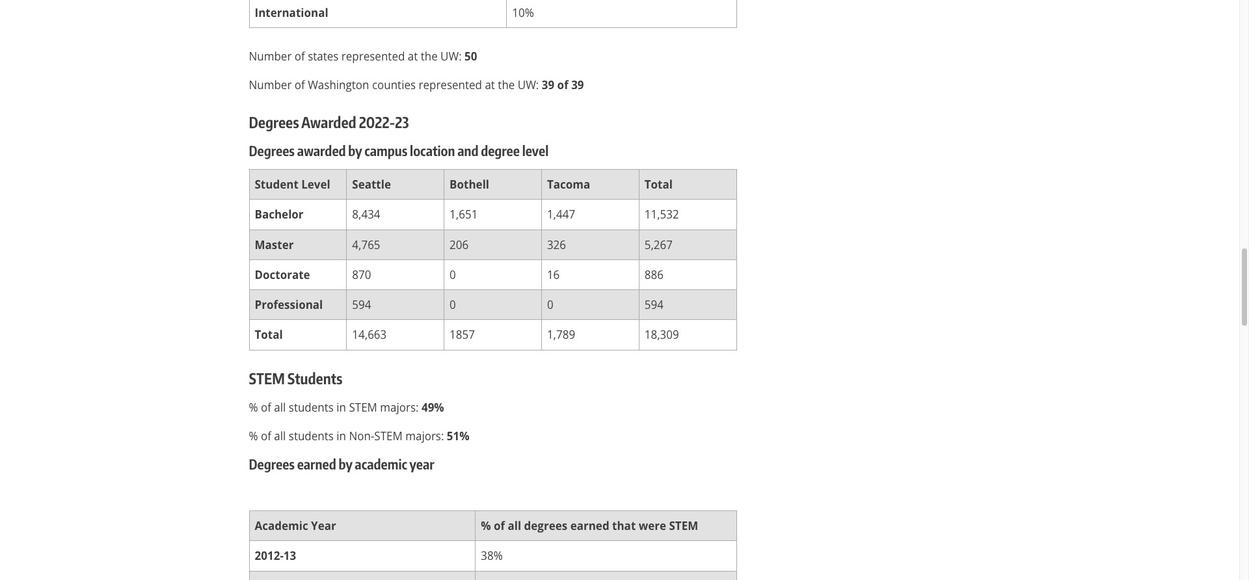 Task type: vqa. For each thing, say whether or not it's contained in the screenshot.
Tacoma
yes



Task type: locate. For each thing, give the bounding box(es) containing it.
11,532
[[645, 207, 679, 222]]

% for % of all students in stem majors:
[[249, 400, 258, 415]]

seattle
[[352, 177, 391, 192]]

1 vertical spatial in
[[337, 429, 346, 444]]

1 in from the top
[[337, 400, 346, 415]]

degrees earned by academic year
[[249, 455, 435, 473]]

0 horizontal spatial earned
[[297, 455, 336, 473]]

total up 11,532
[[645, 177, 673, 192]]

level
[[522, 142, 549, 160]]

0 vertical spatial at
[[408, 49, 418, 64]]

1 number from the top
[[249, 49, 292, 64]]

by down % of all students in non-stem majors: 51%
[[339, 455, 353, 473]]

all for % of all students in stem majors:
[[274, 400, 286, 415]]

594 down 870
[[352, 297, 371, 312]]

degrees awarded by campus location and degree level
[[249, 142, 549, 160]]

stem students
[[249, 369, 343, 388]]

stem up the academic
[[374, 429, 403, 444]]

number for number of states represented at the uw: 50
[[249, 49, 292, 64]]

0 vertical spatial uw:
[[441, 49, 462, 64]]

represented up counties
[[342, 49, 405, 64]]

majors: left 49%
[[380, 400, 419, 415]]

tacoma
[[547, 177, 590, 192]]

10%
[[512, 5, 534, 20]]

degrees for degrees earned by academic year
[[249, 455, 295, 473]]

1,789
[[547, 328, 575, 343]]

1 degrees from the top
[[249, 112, 299, 132]]

of
[[295, 49, 305, 64], [295, 77, 305, 92], [558, 77, 569, 92], [261, 400, 271, 415], [261, 429, 271, 444], [494, 519, 505, 534]]

1 594 from the left
[[352, 297, 371, 312]]

earned left that
[[571, 519, 610, 534]]

international
[[255, 5, 328, 20]]

year
[[311, 519, 336, 534]]

stem
[[249, 369, 285, 388], [349, 400, 377, 415], [374, 429, 403, 444], [669, 519, 698, 534]]

1 vertical spatial by
[[339, 455, 353, 473]]

0 vertical spatial students
[[289, 400, 334, 415]]

3 degrees from the top
[[249, 455, 295, 473]]

degrees left awarded
[[249, 112, 299, 132]]

0 for 870
[[450, 267, 456, 282]]

1 horizontal spatial 39
[[572, 77, 584, 92]]

1 vertical spatial at
[[485, 77, 495, 92]]

1 horizontal spatial total
[[645, 177, 673, 192]]

degrees up student
[[249, 142, 295, 160]]

by
[[348, 142, 362, 160], [339, 455, 353, 473]]

represented down '50'
[[419, 77, 482, 92]]

0 down 206
[[450, 267, 456, 282]]

number for number of washington counties represented at the uw: 39 of 39
[[249, 77, 292, 92]]

594
[[352, 297, 371, 312], [645, 297, 664, 312]]

degrees for degrees awarded 2022-23
[[249, 112, 299, 132]]

in up % of all students in non-stem majors: 51%
[[337, 400, 346, 415]]

represented
[[342, 49, 405, 64], [419, 77, 482, 92]]

1 vertical spatial all
[[274, 429, 286, 444]]

0 vertical spatial all
[[274, 400, 286, 415]]

0 vertical spatial by
[[348, 142, 362, 160]]

0 horizontal spatial uw:
[[441, 49, 462, 64]]

number of states represented at the uw: 50
[[249, 49, 477, 64]]

2012-
[[255, 549, 284, 564]]

2 students from the top
[[289, 429, 334, 444]]

student
[[255, 177, 299, 192]]

0 vertical spatial earned
[[297, 455, 336, 473]]

0 horizontal spatial represented
[[342, 49, 405, 64]]

students up degrees earned by academic year
[[289, 429, 334, 444]]

0 vertical spatial degrees
[[249, 112, 299, 132]]

16
[[547, 267, 560, 282]]

1 vertical spatial students
[[289, 429, 334, 444]]

of for % of all students in non-stem majors:
[[261, 429, 271, 444]]

majors: up year
[[406, 429, 444, 444]]

bachelor
[[255, 207, 304, 222]]

number
[[249, 49, 292, 64], [249, 77, 292, 92]]

0 up the 1857
[[450, 297, 456, 312]]

0 horizontal spatial 594
[[352, 297, 371, 312]]

0 horizontal spatial 39
[[542, 77, 555, 92]]

earned
[[297, 455, 336, 473], [571, 519, 610, 534]]

total down the professional
[[255, 328, 283, 343]]

1 vertical spatial the
[[498, 77, 515, 92]]

2 number from the top
[[249, 77, 292, 92]]

in
[[337, 400, 346, 415], [337, 429, 346, 444]]

51%
[[447, 429, 470, 444]]

students for stem
[[289, 400, 334, 415]]

2 in from the top
[[337, 429, 346, 444]]

870
[[352, 267, 371, 282]]

1,447
[[547, 207, 575, 222]]

uw:
[[441, 49, 462, 64], [518, 77, 539, 92]]

the
[[421, 49, 438, 64], [498, 77, 515, 92]]

degree
[[481, 142, 520, 160]]

awarded
[[297, 142, 346, 160]]

1 horizontal spatial the
[[498, 77, 515, 92]]

majors:
[[380, 400, 419, 415], [406, 429, 444, 444]]

that
[[612, 519, 636, 534]]

50
[[465, 49, 477, 64]]

594 down '886' on the right of the page
[[645, 297, 664, 312]]

in left non-
[[337, 429, 346, 444]]

1 vertical spatial %
[[249, 429, 258, 444]]

earned down % of all students in non-stem majors: 51%
[[297, 455, 336, 473]]

1 horizontal spatial 594
[[645, 297, 664, 312]]

students
[[289, 400, 334, 415], [289, 429, 334, 444]]

14,663
[[352, 328, 387, 343]]

0 horizontal spatial the
[[421, 49, 438, 64]]

0 vertical spatial %
[[249, 400, 258, 415]]

13
[[284, 549, 296, 564]]

2 vertical spatial degrees
[[249, 455, 295, 473]]

all
[[274, 400, 286, 415], [274, 429, 286, 444], [508, 519, 521, 534]]

1 horizontal spatial earned
[[571, 519, 610, 534]]

0 vertical spatial number
[[249, 49, 292, 64]]

0 down 16
[[547, 297, 554, 312]]

by left 'campus'
[[348, 142, 362, 160]]

1 vertical spatial represented
[[419, 77, 482, 92]]

1 vertical spatial total
[[255, 328, 283, 343]]

0 horizontal spatial at
[[408, 49, 418, 64]]

39
[[542, 77, 555, 92], [572, 77, 584, 92]]

1 horizontal spatial at
[[485, 77, 495, 92]]

1 horizontal spatial represented
[[419, 77, 482, 92]]

at
[[408, 49, 418, 64], [485, 77, 495, 92]]

2 degrees from the top
[[249, 142, 295, 160]]

0
[[450, 267, 456, 282], [450, 297, 456, 312], [547, 297, 554, 312]]

1 students from the top
[[289, 400, 334, 415]]

%
[[249, 400, 258, 415], [249, 429, 258, 444], [481, 519, 491, 534]]

student level
[[255, 177, 330, 192]]

degrees for degrees awarded by campus location and degree level
[[249, 142, 295, 160]]

1 vertical spatial uw:
[[518, 77, 539, 92]]

degrees
[[249, 112, 299, 132], [249, 142, 295, 160], [249, 455, 295, 473]]

degrees up academic
[[249, 455, 295, 473]]

0 vertical spatial in
[[337, 400, 346, 415]]

students down 'students'
[[289, 400, 334, 415]]

total
[[645, 177, 673, 192], [255, 328, 283, 343]]

level
[[301, 177, 330, 192]]

1 vertical spatial degrees
[[249, 142, 295, 160]]

1 vertical spatial number
[[249, 77, 292, 92]]

1 horizontal spatial uw:
[[518, 77, 539, 92]]

2 39 from the left
[[572, 77, 584, 92]]

location
[[410, 142, 455, 160]]



Task type: describe. For each thing, give the bounding box(es) containing it.
0 for 594
[[450, 297, 456, 312]]

by for academic
[[339, 455, 353, 473]]

% for % of all students in non-stem majors:
[[249, 429, 258, 444]]

0 vertical spatial total
[[645, 177, 673, 192]]

academic
[[255, 519, 308, 534]]

of for number of states represented at the uw:
[[295, 49, 305, 64]]

8,434
[[352, 207, 380, 222]]

0 horizontal spatial total
[[255, 328, 283, 343]]

master
[[255, 237, 294, 252]]

year
[[410, 455, 435, 473]]

students
[[288, 369, 343, 388]]

1 39 from the left
[[542, 77, 555, 92]]

1 vertical spatial majors:
[[406, 429, 444, 444]]

49%
[[422, 400, 444, 415]]

0 vertical spatial majors:
[[380, 400, 419, 415]]

2 594 from the left
[[645, 297, 664, 312]]

326
[[547, 237, 566, 252]]

degrees awarded 2022-23
[[249, 112, 409, 132]]

degrees
[[524, 519, 568, 534]]

by for campus
[[348, 142, 362, 160]]

campus
[[365, 142, 408, 160]]

counties
[[372, 77, 416, 92]]

awarded
[[301, 112, 356, 132]]

% of all students in stem majors: 49%
[[249, 400, 444, 415]]

1,651
[[450, 207, 478, 222]]

in for stem
[[337, 400, 346, 415]]

stem up non-
[[349, 400, 377, 415]]

non-
[[349, 429, 374, 444]]

4,765
[[352, 237, 380, 252]]

% of all degrees earned that were stem
[[481, 519, 698, 534]]

states
[[308, 49, 339, 64]]

doctorate
[[255, 267, 310, 282]]

students for non-
[[289, 429, 334, 444]]

% of all students in non-stem majors: 51%
[[249, 429, 470, 444]]

stem left 'students'
[[249, 369, 285, 388]]

23
[[395, 112, 409, 132]]

of for % of all students in stem majors:
[[261, 400, 271, 415]]

washington
[[308, 77, 369, 92]]

2022-
[[359, 112, 395, 132]]

academic
[[355, 455, 407, 473]]

18,309
[[645, 328, 679, 343]]

206
[[450, 237, 469, 252]]

2 vertical spatial all
[[508, 519, 521, 534]]

38%
[[481, 549, 503, 564]]

and
[[458, 142, 479, 160]]

1 vertical spatial earned
[[571, 519, 610, 534]]

of for number of washington counties represented at the uw:
[[295, 77, 305, 92]]

2 vertical spatial %
[[481, 519, 491, 534]]

in for non-
[[337, 429, 346, 444]]

bothell
[[450, 177, 489, 192]]

0 vertical spatial represented
[[342, 49, 405, 64]]

academic year
[[255, 519, 336, 534]]

886
[[645, 267, 664, 282]]

0 vertical spatial the
[[421, 49, 438, 64]]

stem right the were
[[669, 519, 698, 534]]

1857
[[450, 328, 475, 343]]

were
[[639, 519, 666, 534]]

professional
[[255, 297, 323, 312]]

2012-13
[[255, 549, 296, 564]]

5,267
[[645, 237, 673, 252]]

number of washington counties represented at the uw: 39 of 39
[[249, 77, 584, 92]]

all for % of all students in non-stem majors:
[[274, 429, 286, 444]]



